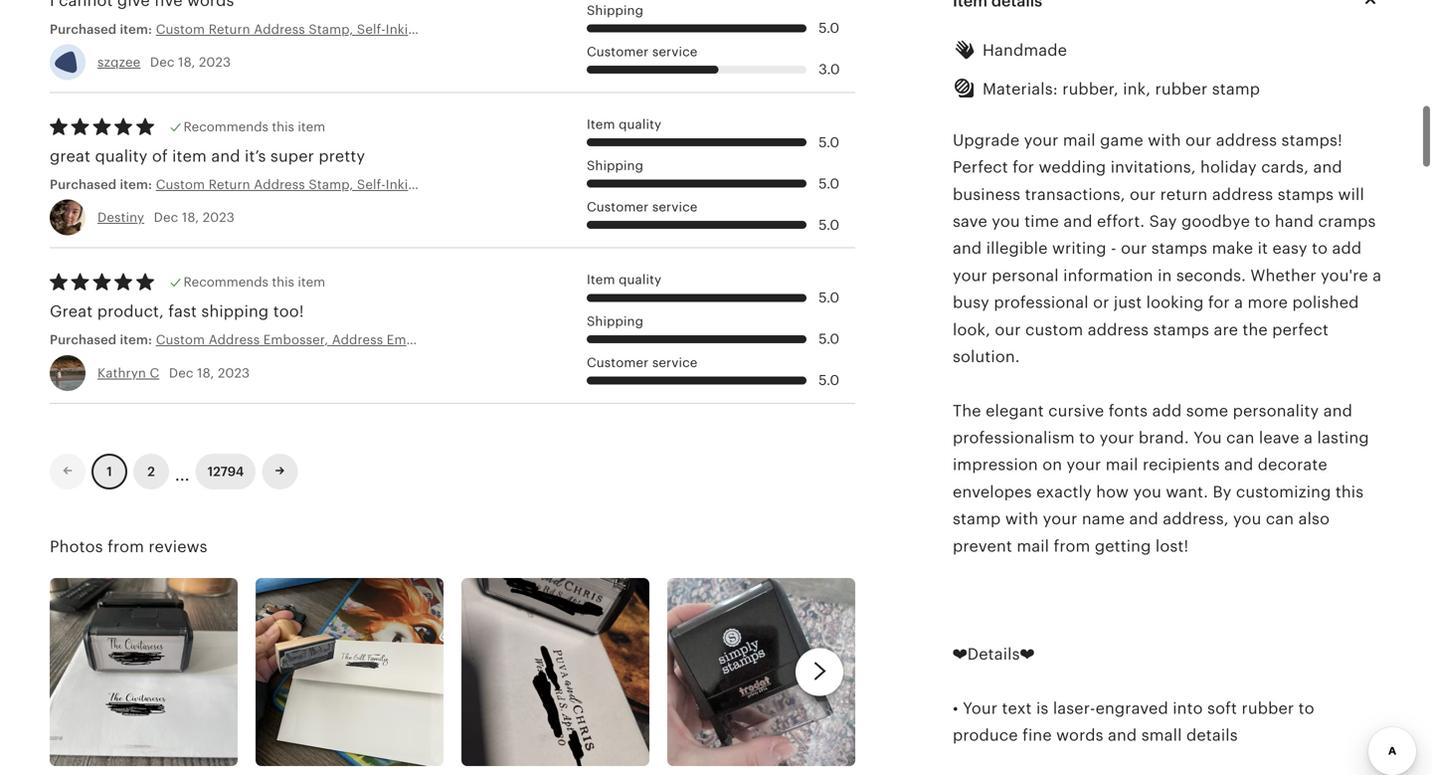 Task type: vqa. For each thing, say whether or not it's contained in the screenshot.
the middle Purchased
yes



Task type: describe. For each thing, give the bounding box(es) containing it.
you're
[[1321, 267, 1369, 284]]

photos from reviews
[[50, 538, 208, 556]]

and down save
[[953, 239, 982, 257]]

5 5.0 from the top
[[819, 290, 840, 305]]

custom address embosser, address embosser link
[[156, 331, 449, 349]]

great
[[50, 303, 93, 320]]

leave
[[1260, 429, 1300, 447]]

our up solution.
[[995, 321, 1021, 339]]

it
[[1258, 239, 1269, 257]]

stamps!
[[1282, 131, 1343, 149]]

18, for 5.0
[[182, 210, 199, 225]]

this for and
[[272, 119, 294, 134]]

or
[[1094, 294, 1110, 312]]

great
[[50, 147, 91, 165]]

kathryn c dec 18, 2023
[[98, 366, 250, 380]]

szqzee link
[[98, 55, 141, 70]]

recommends for shipping
[[184, 275, 269, 290]]

fast
[[168, 303, 197, 320]]

item for shipping
[[298, 275, 326, 290]]

super
[[271, 147, 314, 165]]

7 5.0 from the top
[[819, 372, 840, 388]]

of
[[152, 147, 168, 165]]

into
[[1173, 699, 1204, 717]]

quality for great product, fast shipping too!
[[619, 272, 662, 287]]

and inside • your text is laser-engraved into soft rubber to produce fine words and small details
[[1108, 727, 1138, 744]]

decorate
[[1258, 456, 1328, 474]]

2 vertical spatial mail
[[1017, 537, 1050, 555]]

recommends this item for and
[[184, 119, 326, 134]]

2023 for 3.0
[[199, 55, 231, 70]]

2 5.0 from the top
[[819, 134, 840, 150]]

• your text is laser-engraved into soft rubber to produce fine words and small details
[[953, 699, 1315, 744]]

recommends for item
[[184, 119, 269, 134]]

your up the busy
[[953, 267, 988, 284]]

…
[[175, 457, 190, 486]]

getting
[[1095, 537, 1152, 555]]

on
[[1043, 456, 1063, 474]]

photos
[[50, 538, 103, 556]]

item: for 5.0
[[120, 177, 152, 192]]

make
[[1213, 239, 1254, 257]]

cursive
[[1049, 402, 1105, 420]]

2 horizontal spatial mail
[[1106, 456, 1139, 474]]

0 vertical spatial address
[[1217, 131, 1278, 149]]

purchased for 5.0
[[50, 177, 117, 192]]

1 shipping from the top
[[587, 3, 644, 18]]

2
[[147, 464, 155, 479]]

you
[[1194, 429, 1223, 447]]

in
[[1158, 267, 1173, 284]]

1 service from the top
[[653, 44, 698, 59]]

are
[[1214, 321, 1239, 339]]

0 vertical spatial stamps
[[1278, 185, 1334, 203]]

quality for great quality of item and it's super pretty
[[619, 117, 662, 132]]

0 vertical spatial can
[[1227, 429, 1255, 447]]

lasting
[[1318, 429, 1370, 447]]

shipping for great product, fast shipping too!
[[587, 314, 644, 329]]

2 vertical spatial dec
[[169, 366, 194, 380]]

destiny dec 18, 2023
[[98, 210, 235, 225]]

solution.
[[953, 348, 1021, 366]]

custom
[[156, 333, 205, 347]]

12794
[[208, 464, 244, 479]]

rubber,
[[1063, 80, 1119, 98]]

❤details❤
[[953, 645, 1035, 663]]

•
[[953, 699, 959, 717]]

return
[[1161, 185, 1208, 203]]

to up it
[[1255, 212, 1271, 230]]

cards,
[[1262, 158, 1310, 176]]

too!
[[273, 303, 304, 320]]

upgrade your mail game with our address stamps! perfect for wedding invitations, holiday cards, and business transactions, our return address stamps will save you time and effort. say goodbye to hand cramps and illegible writing - our stamps make it easy to add your personal information in seconds. whether you're a busy professional or just looking for a more polished look, our custom address stamps are the perfect solution.
[[953, 131, 1382, 366]]

rubber inside • your text is laser-engraved into soft rubber to produce fine words and small details
[[1242, 699, 1295, 717]]

details
[[1187, 727, 1239, 744]]

materials:
[[983, 80, 1059, 98]]

and left "it's"
[[211, 147, 240, 165]]

1 customer service from the top
[[587, 44, 698, 59]]

shipping for great quality of item and it's super pretty
[[587, 158, 644, 173]]

invitations,
[[1111, 158, 1197, 176]]

2 vertical spatial you
[[1234, 510, 1262, 528]]

2023 for 5.0
[[203, 210, 235, 225]]

to right 'easy'
[[1313, 239, 1328, 257]]

item for great quality of item and it's super pretty
[[587, 117, 615, 132]]

this for too!
[[272, 275, 294, 290]]

personal
[[992, 267, 1059, 284]]

1 vertical spatial stamps
[[1152, 239, 1208, 257]]

embosser,
[[263, 333, 329, 347]]

1 link
[[92, 454, 127, 490]]

looking
[[1147, 294, 1204, 312]]

will
[[1339, 185, 1365, 203]]

our down invitations, at the top
[[1130, 185, 1156, 203]]

0 horizontal spatial from
[[108, 538, 144, 556]]

some
[[1187, 402, 1229, 420]]

customer for great quality of item and it's super pretty
[[587, 200, 649, 215]]

service for great quality of item and it's super pretty
[[653, 200, 698, 215]]

3.0
[[819, 61, 840, 77]]

1 vertical spatial address
[[1213, 185, 1274, 203]]

2 address from the left
[[332, 333, 383, 347]]

0 vertical spatial for
[[1013, 158, 1035, 176]]

1 horizontal spatial you
[[1134, 483, 1162, 501]]

hand
[[1275, 212, 1315, 230]]

item for item
[[298, 119, 326, 134]]

you inside upgrade your mail game with our address stamps! perfect for wedding invitations, holiday cards, and business transactions, our return address stamps will save you time and effort. say goodbye to hand cramps and illegible writing - our stamps make it easy to add your personal information in seconds. whether you're a busy professional or just looking for a more polished look, our custom address stamps are the perfect solution.
[[992, 212, 1021, 230]]

c
[[150, 366, 160, 380]]

2 vertical spatial 2023
[[218, 366, 250, 380]]

1 horizontal spatial stamp
[[1213, 80, 1261, 98]]

2 vertical spatial 18,
[[197, 366, 214, 380]]

time
[[1025, 212, 1060, 230]]

your
[[963, 699, 998, 717]]

embosser
[[387, 333, 449, 347]]

destiny link
[[98, 210, 144, 225]]

whether
[[1251, 267, 1317, 284]]

1
[[107, 464, 112, 479]]

2 vertical spatial stamps
[[1154, 321, 1210, 339]]

engraved
[[1096, 699, 1169, 717]]

business
[[953, 185, 1021, 203]]

perfect
[[953, 158, 1009, 176]]

1 vertical spatial a
[[1235, 294, 1244, 312]]

recipients
[[1143, 456, 1221, 474]]

dec for 5.0
[[154, 210, 178, 225]]

soft
[[1208, 699, 1238, 717]]

wedding
[[1039, 158, 1107, 176]]

effort.
[[1098, 212, 1145, 230]]

fine
[[1023, 727, 1053, 744]]

1 vertical spatial item
[[172, 147, 207, 165]]

seconds.
[[1177, 267, 1247, 284]]

custom
[[1026, 321, 1084, 339]]

how
[[1097, 483, 1129, 501]]

professional
[[994, 294, 1089, 312]]

and up getting
[[1130, 510, 1159, 528]]

the elegant cursive fonts add some personality and professionalism to your brand. you can leave a lasting impression on your mail recipients and decorate envelopes exactly how you want. by customizing this stamp with your name and address, you can also prevent mail from getting lost!
[[953, 402, 1370, 555]]

3 5.0 from the top
[[819, 175, 840, 191]]

3 purchased from the top
[[50, 333, 117, 347]]

elegant
[[986, 402, 1045, 420]]

a inside the elegant cursive fonts add some personality and professionalism to your brand. you can leave a lasting impression on your mail recipients and decorate envelopes exactly how you want. by customizing this stamp with your name and address, you can also prevent mail from getting lost!
[[1305, 429, 1314, 447]]

polished
[[1293, 294, 1360, 312]]

cramps
[[1319, 212, 1377, 230]]



Task type: locate. For each thing, give the bounding box(es) containing it.
stamp up holiday
[[1213, 80, 1261, 98]]

for
[[1013, 158, 1035, 176], [1209, 294, 1231, 312]]

1 vertical spatial customer
[[587, 200, 649, 215]]

0 vertical spatial item
[[587, 117, 615, 132]]

from down name
[[1054, 537, 1091, 555]]

fonts
[[1109, 402, 1148, 420]]

purchased item: for 5.0
[[50, 177, 156, 192]]

look,
[[953, 321, 991, 339]]

a left "more" in the top of the page
[[1235, 294, 1244, 312]]

1 vertical spatial service
[[653, 200, 698, 215]]

customer service for great quality of item and it's super pretty
[[587, 200, 698, 215]]

great quality of item and it's super pretty
[[50, 147, 365, 165]]

6 5.0 from the top
[[819, 331, 840, 347]]

with inside the elegant cursive fonts add some personality and professionalism to your brand. you can leave a lasting impression on your mail recipients and decorate envelopes exactly how you want. by customizing this stamp with your name and address, you can also prevent mail from getting lost!
[[1006, 510, 1039, 528]]

item: up destiny
[[120, 177, 152, 192]]

2023 down great quality of item and it's super pretty
[[203, 210, 235, 225]]

3 customer from the top
[[587, 355, 649, 370]]

0 vertical spatial recommends this item
[[184, 119, 326, 134]]

add down the cramps
[[1333, 239, 1362, 257]]

1 customer from the top
[[587, 44, 649, 59]]

stamps down looking
[[1154, 321, 1210, 339]]

quality
[[619, 117, 662, 132], [95, 147, 148, 165], [619, 272, 662, 287]]

1 item: from the top
[[120, 22, 152, 37]]

item: up the szqzee link
[[120, 22, 152, 37]]

words
[[1057, 727, 1104, 744]]

address down shipping
[[209, 333, 260, 347]]

0 vertical spatial service
[[653, 44, 698, 59]]

2 recommends this item from the top
[[184, 275, 326, 290]]

and up by
[[1225, 456, 1254, 474]]

this up too!
[[272, 275, 294, 290]]

2 vertical spatial service
[[653, 355, 698, 370]]

12794 link
[[196, 454, 256, 490]]

2 horizontal spatial you
[[1234, 510, 1262, 528]]

our right -
[[1121, 239, 1148, 257]]

professionalism
[[953, 429, 1075, 447]]

1 vertical spatial quality
[[95, 147, 148, 165]]

2 vertical spatial this
[[1336, 483, 1364, 501]]

0 horizontal spatial can
[[1227, 429, 1255, 447]]

1 vertical spatial 18,
[[182, 210, 199, 225]]

can right you
[[1227, 429, 1255, 447]]

brand.
[[1139, 429, 1190, 447]]

1 vertical spatial rubber
[[1242, 699, 1295, 717]]

item quality for great quality of item and it's super pretty
[[587, 117, 662, 132]]

stamps up hand
[[1278, 185, 1334, 203]]

it's
[[245, 147, 266, 165]]

2 customer from the top
[[587, 200, 649, 215]]

1 vertical spatial item quality
[[587, 272, 662, 287]]

2 shipping from the top
[[587, 158, 644, 173]]

item: for 3.0
[[120, 22, 152, 37]]

a right you're
[[1373, 267, 1382, 284]]

stamps up in
[[1152, 239, 1208, 257]]

by
[[1213, 483, 1232, 501]]

from right photos
[[108, 538, 144, 556]]

dec
[[150, 55, 175, 70], [154, 210, 178, 225], [169, 366, 194, 380]]

1 horizontal spatial rubber
[[1242, 699, 1295, 717]]

0 horizontal spatial you
[[992, 212, 1021, 230]]

your right on
[[1067, 456, 1102, 474]]

with
[[1148, 131, 1182, 149], [1006, 510, 1039, 528]]

1 5.0 from the top
[[819, 20, 840, 36]]

2 vertical spatial shipping
[[587, 314, 644, 329]]

the
[[1243, 321, 1268, 339]]

stamp up prevent
[[953, 510, 1001, 528]]

customer service for great product, fast shipping too!
[[587, 355, 698, 370]]

1 vertical spatial for
[[1209, 294, 1231, 312]]

2023 up great quality of item and it's super pretty
[[199, 55, 231, 70]]

address up holiday
[[1217, 131, 1278, 149]]

purchased down great
[[50, 177, 117, 192]]

mail right prevent
[[1017, 537, 1050, 555]]

18,
[[178, 55, 195, 70], [182, 210, 199, 225], [197, 366, 214, 380]]

1 recommends this item from the top
[[184, 119, 326, 134]]

with inside upgrade your mail game with our address stamps! perfect for wedding invitations, holiday cards, and business transactions, our return address stamps will save you time and effort. say goodbye to hand cramps and illegible writing - our stamps make it easy to add your personal information in seconds. whether you're a busy professional or just looking for a more polished look, our custom address stamps are the perfect solution.
[[1148, 131, 1182, 149]]

3 service from the top
[[653, 355, 698, 370]]

lost!
[[1156, 537, 1189, 555]]

great product, fast shipping too!
[[50, 303, 304, 320]]

2 vertical spatial quality
[[619, 272, 662, 287]]

purchased for 3.0
[[50, 22, 117, 37]]

18, for 3.0
[[178, 55, 195, 70]]

this inside the elegant cursive fonts add some personality and professionalism to your brand. you can leave a lasting impression on your mail recipients and decorate envelopes exactly how you want. by customizing this stamp with your name and address, you can also prevent mail from getting lost!
[[1336, 483, 1364, 501]]

your down exactly on the bottom right of page
[[1043, 510, 1078, 528]]

2 vertical spatial a
[[1305, 429, 1314, 447]]

more
[[1248, 294, 1289, 312]]

1 vertical spatial shipping
[[587, 158, 644, 173]]

recommends this item for too!
[[184, 275, 326, 290]]

0 vertical spatial customer
[[587, 44, 649, 59]]

your up wedding
[[1025, 131, 1059, 149]]

this up super
[[272, 119, 294, 134]]

0 horizontal spatial with
[[1006, 510, 1039, 528]]

0 vertical spatial item quality
[[587, 117, 662, 132]]

2 vertical spatial customer service
[[587, 355, 698, 370]]

kathryn
[[98, 366, 146, 380]]

a right leave on the bottom right
[[1305, 429, 1314, 447]]

recommends this item up "it's"
[[184, 119, 326, 134]]

1 vertical spatial item
[[587, 272, 615, 287]]

you right the how
[[1134, 483, 1162, 501]]

with up invitations, at the top
[[1148, 131, 1182, 149]]

0 horizontal spatial add
[[1153, 402, 1182, 420]]

exactly
[[1037, 483, 1092, 501]]

recommends this item
[[184, 119, 326, 134], [184, 275, 326, 290]]

1 purchased from the top
[[50, 22, 117, 37]]

dec right destiny
[[154, 210, 178, 225]]

1 vertical spatial customer service
[[587, 200, 698, 215]]

0 vertical spatial with
[[1148, 131, 1182, 149]]

purchased item: for 3.0
[[50, 22, 156, 37]]

address
[[1217, 131, 1278, 149], [1213, 185, 1274, 203], [1088, 321, 1149, 339]]

0 vertical spatial shipping
[[587, 3, 644, 18]]

1 vertical spatial 2023
[[203, 210, 235, 225]]

mail
[[1064, 131, 1096, 149], [1106, 456, 1139, 474], [1017, 537, 1050, 555]]

1 address from the left
[[209, 333, 260, 347]]

your down fonts
[[1100, 429, 1135, 447]]

you down customizing
[[1234, 510, 1262, 528]]

1 vertical spatial can
[[1266, 510, 1295, 528]]

0 vertical spatial rubber
[[1156, 80, 1208, 98]]

information
[[1064, 267, 1154, 284]]

to down "cursive"
[[1080, 429, 1096, 447]]

0 vertical spatial dec
[[150, 55, 175, 70]]

mail inside upgrade your mail game with our address stamps! perfect for wedding invitations, holiday cards, and business transactions, our return address stamps will save you time and effort. say goodbye to hand cramps and illegible writing - our stamps make it easy to add your personal information in seconds. whether you're a busy professional or just looking for a more polished look, our custom address stamps are the perfect solution.
[[1064, 131, 1096, 149]]

produce
[[953, 727, 1019, 744]]

game
[[1101, 131, 1144, 149]]

recommends
[[184, 119, 269, 134], [184, 275, 269, 290]]

4 5.0 from the top
[[819, 217, 840, 233]]

address left embosser
[[332, 333, 383, 347]]

recommends this item up shipping
[[184, 275, 326, 290]]

1 vertical spatial mail
[[1106, 456, 1139, 474]]

mail up the how
[[1106, 456, 1139, 474]]

this
[[272, 119, 294, 134], [272, 275, 294, 290], [1336, 483, 1364, 501]]

add
[[1333, 239, 1362, 257], [1153, 402, 1182, 420]]

item quality
[[587, 117, 662, 132], [587, 272, 662, 287]]

item up too!
[[298, 275, 326, 290]]

dec for 3.0
[[150, 55, 175, 70]]

can down customizing
[[1266, 510, 1295, 528]]

a
[[1373, 267, 1382, 284], [1235, 294, 1244, 312], [1305, 429, 1314, 447]]

purchased item: up destiny
[[50, 177, 156, 192]]

item
[[587, 117, 615, 132], [587, 272, 615, 287]]

item up super
[[298, 119, 326, 134]]

small
[[1142, 727, 1183, 744]]

1 vertical spatial purchased item:
[[50, 177, 156, 192]]

0 vertical spatial purchased item:
[[50, 22, 156, 37]]

1 vertical spatial item:
[[120, 177, 152, 192]]

and down stamps!
[[1314, 158, 1343, 176]]

0 vertical spatial this
[[272, 119, 294, 134]]

mail up wedding
[[1064, 131, 1096, 149]]

holiday
[[1201, 158, 1258, 176]]

for right the 'perfect'
[[1013, 158, 1035, 176]]

szqzee
[[98, 55, 141, 70]]

address down holiday
[[1213, 185, 1274, 203]]

1 horizontal spatial from
[[1054, 537, 1091, 555]]

purchased down great in the top left of the page
[[50, 333, 117, 347]]

18, right szqzee
[[178, 55, 195, 70]]

customer
[[587, 44, 649, 59], [587, 200, 649, 215], [587, 355, 649, 370]]

just
[[1114, 294, 1143, 312]]

2 recommends from the top
[[184, 275, 269, 290]]

2 link
[[133, 454, 169, 490]]

18, down custom at left
[[197, 366, 214, 380]]

0 horizontal spatial mail
[[1017, 537, 1050, 555]]

stamp
[[1213, 80, 1261, 98], [953, 510, 1001, 528]]

perfect
[[1273, 321, 1329, 339]]

text
[[1002, 699, 1032, 717]]

0 vertical spatial recommends
[[184, 119, 269, 134]]

2 item quality from the top
[[587, 272, 662, 287]]

add inside upgrade your mail game with our address stamps! perfect for wedding invitations, holiday cards, and business transactions, our return address stamps will save you time and effort. say goodbye to hand cramps and illegible writing - our stamps make it easy to add your personal information in seconds. whether you're a busy professional or just looking for a more polished look, our custom address stamps are the perfect solution.
[[1333, 239, 1362, 257]]

want.
[[1166, 483, 1209, 501]]

purchased
[[50, 22, 117, 37], [50, 177, 117, 192], [50, 333, 117, 347]]

our up holiday
[[1186, 131, 1212, 149]]

rubber right soft
[[1242, 699, 1295, 717]]

add inside the elegant cursive fonts add some personality and professionalism to your brand. you can leave a lasting impression on your mail recipients and decorate envelopes exactly how you want. by customizing this stamp with your name and address, you can also prevent mail from getting lost!
[[1153, 402, 1182, 420]]

rubber right ink, on the right
[[1156, 80, 1208, 98]]

1 item quality from the top
[[587, 117, 662, 132]]

illegible
[[987, 239, 1048, 257]]

1 horizontal spatial for
[[1209, 294, 1231, 312]]

szqzee dec 18, 2023
[[98, 55, 231, 70]]

item: down the product,
[[120, 333, 152, 347]]

0 horizontal spatial a
[[1235, 294, 1244, 312]]

1 vertical spatial recommends
[[184, 275, 269, 290]]

0 vertical spatial customer service
[[587, 44, 698, 59]]

purchased item: up the szqzee link
[[50, 22, 156, 37]]

2 purchased item: from the top
[[50, 177, 156, 192]]

1 vertical spatial you
[[1134, 483, 1162, 501]]

reviews
[[149, 538, 208, 556]]

2 vertical spatial item
[[298, 275, 326, 290]]

0 vertical spatial quality
[[619, 117, 662, 132]]

1 purchased item: from the top
[[50, 22, 156, 37]]

address down just
[[1088, 321, 1149, 339]]

2 vertical spatial customer
[[587, 355, 649, 370]]

dec right the szqzee link
[[150, 55, 175, 70]]

3 shipping from the top
[[587, 314, 644, 329]]

0 horizontal spatial for
[[1013, 158, 1035, 176]]

add up brand.
[[1153, 402, 1182, 420]]

address,
[[1163, 510, 1229, 528]]

2 service from the top
[[653, 200, 698, 215]]

customer for great product, fast shipping too!
[[587, 355, 649, 370]]

goodbye
[[1182, 212, 1251, 230]]

3 item: from the top
[[120, 333, 152, 347]]

2 vertical spatial purchased
[[50, 333, 117, 347]]

and down engraved
[[1108, 727, 1138, 744]]

1 horizontal spatial with
[[1148, 131, 1182, 149]]

purchased up the szqzee link
[[50, 22, 117, 37]]

1 vertical spatial recommends this item
[[184, 275, 326, 290]]

1 horizontal spatial can
[[1266, 510, 1295, 528]]

2 horizontal spatial a
[[1373, 267, 1382, 284]]

0 horizontal spatial address
[[209, 333, 260, 347]]

0 vertical spatial 2023
[[199, 55, 231, 70]]

1 vertical spatial stamp
[[953, 510, 1001, 528]]

recommends up great quality of item and it's super pretty
[[184, 119, 269, 134]]

2 vertical spatial item:
[[120, 333, 152, 347]]

1 vertical spatial add
[[1153, 402, 1182, 420]]

easy
[[1273, 239, 1308, 257]]

0 vertical spatial you
[[992, 212, 1021, 230]]

1 horizontal spatial a
[[1305, 429, 1314, 447]]

0 vertical spatial item
[[298, 119, 326, 134]]

from inside the elegant cursive fonts add some personality and professionalism to your brand. you can leave a lasting impression on your mail recipients and decorate envelopes exactly how you want. by customizing this stamp with your name and address, you can also prevent mail from getting lost!
[[1054, 537, 1091, 555]]

1 recommends from the top
[[184, 119, 269, 134]]

1 vertical spatial dec
[[154, 210, 178, 225]]

with down envelopes
[[1006, 510, 1039, 528]]

customer service
[[587, 44, 698, 59], [587, 200, 698, 215], [587, 355, 698, 370]]

you
[[992, 212, 1021, 230], [1134, 483, 1162, 501], [1234, 510, 1262, 528]]

dec right c
[[169, 366, 194, 380]]

0 vertical spatial item:
[[120, 22, 152, 37]]

recommends up shipping
[[184, 275, 269, 290]]

to inside • your text is laser-engraved into soft rubber to produce fine words and small details
[[1299, 699, 1315, 717]]

item
[[298, 119, 326, 134], [172, 147, 207, 165], [298, 275, 326, 290]]

1 horizontal spatial add
[[1333, 239, 1362, 257]]

1 horizontal spatial address
[[332, 333, 383, 347]]

0 horizontal spatial stamp
[[953, 510, 1001, 528]]

0 horizontal spatial rubber
[[1156, 80, 1208, 98]]

say
[[1150, 212, 1178, 230]]

this down the lasting
[[1336, 483, 1364, 501]]

3 customer service from the top
[[587, 355, 698, 370]]

our
[[1186, 131, 1212, 149], [1130, 185, 1156, 203], [1121, 239, 1148, 257], [995, 321, 1021, 339]]

0 vertical spatial add
[[1333, 239, 1362, 257]]

0 vertical spatial mail
[[1064, 131, 1096, 149]]

you up illegible
[[992, 212, 1021, 230]]

customizing
[[1237, 483, 1332, 501]]

2 item: from the top
[[120, 177, 152, 192]]

prevent
[[953, 537, 1013, 555]]

and up writing
[[1064, 212, 1093, 230]]

item quality for great product, fast shipping too!
[[587, 272, 662, 287]]

to
[[1255, 212, 1271, 230], [1313, 239, 1328, 257], [1080, 429, 1096, 447], [1299, 699, 1315, 717]]

0 vertical spatial a
[[1373, 267, 1382, 284]]

handmade
[[983, 41, 1068, 59]]

2023 down purchased item: custom address embosser, address embosser
[[218, 366, 250, 380]]

2 vertical spatial address
[[1088, 321, 1149, 339]]

kathryn c link
[[98, 366, 160, 380]]

18, down great quality of item and it's super pretty
[[182, 210, 199, 225]]

1 horizontal spatial mail
[[1064, 131, 1096, 149]]

5.0
[[819, 20, 840, 36], [819, 134, 840, 150], [819, 175, 840, 191], [819, 217, 840, 233], [819, 290, 840, 305], [819, 331, 840, 347], [819, 372, 840, 388]]

1 vertical spatial this
[[272, 275, 294, 290]]

item for great product, fast shipping too!
[[587, 272, 615, 287]]

2 purchased from the top
[[50, 177, 117, 192]]

impression
[[953, 456, 1039, 474]]

service for great product, fast shipping too!
[[653, 355, 698, 370]]

item right of
[[172, 147, 207, 165]]

shipping
[[201, 303, 269, 320]]

and up the lasting
[[1324, 402, 1353, 420]]

item:
[[120, 22, 152, 37], [120, 177, 152, 192], [120, 333, 152, 347]]

to inside the elegant cursive fonts add some personality and professionalism to your brand. you can leave a lasting impression on your mail recipients and decorate envelopes exactly how you want. by customizing this stamp with your name and address, you can also prevent mail from getting lost!
[[1080, 429, 1096, 447]]

0 vertical spatial 18,
[[178, 55, 195, 70]]

0 vertical spatial stamp
[[1213, 80, 1261, 98]]

to right soft
[[1299, 699, 1315, 717]]

upgrade
[[953, 131, 1020, 149]]

2 customer service from the top
[[587, 200, 698, 215]]

pretty
[[319, 147, 365, 165]]

1 item from the top
[[587, 117, 615, 132]]

address
[[209, 333, 260, 347], [332, 333, 383, 347]]

for up are on the right of page
[[1209, 294, 1231, 312]]

1 vertical spatial with
[[1006, 510, 1039, 528]]

is
[[1037, 699, 1049, 717]]

0 vertical spatial purchased
[[50, 22, 117, 37]]

stamp inside the elegant cursive fonts add some personality and professionalism to your brand. you can leave a lasting impression on your mail recipients and decorate envelopes exactly how you want. by customizing this stamp with your name and address, you can also prevent mail from getting lost!
[[953, 510, 1001, 528]]

purchased item: custom address embosser, address embosser
[[50, 333, 449, 347]]

1 vertical spatial purchased
[[50, 177, 117, 192]]

2 item from the top
[[587, 272, 615, 287]]



